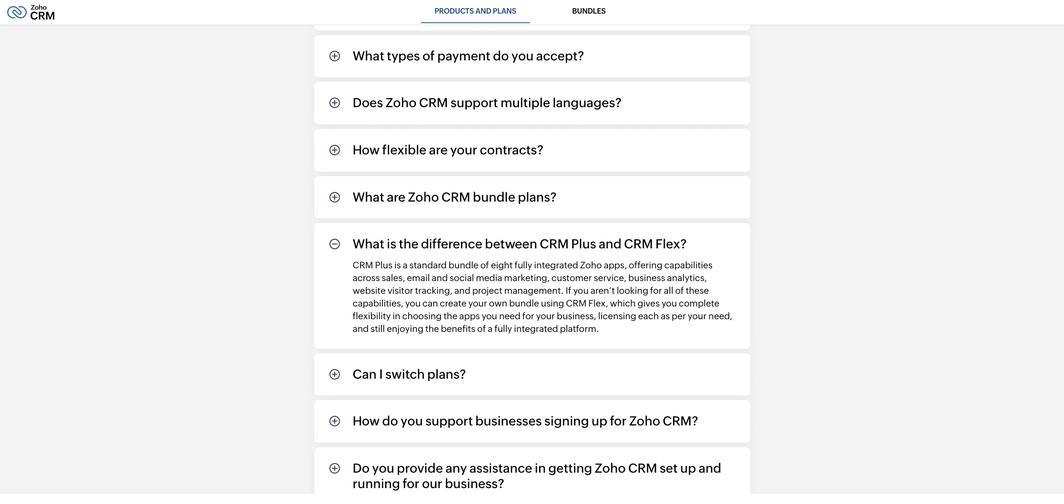 Task type: vqa. For each thing, say whether or not it's contained in the screenshot.
ZOHO_GENERAL_PAGES IMAGE for came
no



Task type: locate. For each thing, give the bounding box(es) containing it.
up right "set"
[[681, 461, 697, 476]]

1 vertical spatial fully
[[495, 324, 513, 334]]

what
[[353, 49, 385, 63], [353, 190, 385, 204], [353, 237, 385, 251]]

for inside 'crm plus is a standard bundle of eight fully integrated zoho apps, offering capabilities across sales, email and social media marketing, customer service, business analytics, website visitor tracking, and project management. if you aren't looking for all of these capabilities, you can create your own bundle using'
[[651, 285, 663, 296]]

1 horizontal spatial a
[[488, 324, 493, 334]]

plans?
[[518, 190, 557, 204], [428, 367, 466, 382]]

1 horizontal spatial fully
[[515, 260, 533, 270]]

integrated inside 'crm plus is a standard bundle of eight fully integrated zoho apps, offering capabilities across sales, email and social media marketing, customer service, business analytics, website visitor tracking, and project management. if you aren't looking for all of these capabilities, you can create your own bundle using'
[[535, 260, 579, 270]]

fully
[[515, 260, 533, 270], [495, 324, 513, 334]]

eight
[[491, 260, 513, 270]]

accept?
[[537, 49, 585, 63]]

0 vertical spatial the
[[399, 237, 419, 251]]

0 vertical spatial up
[[592, 414, 608, 429]]

of down apps
[[478, 324, 486, 334]]

in left getting
[[535, 461, 546, 476]]

1 vertical spatial plus
[[375, 260, 393, 270]]

apps
[[460, 311, 480, 321]]

plus up customer
[[572, 237, 597, 251]]

1 vertical spatial up
[[681, 461, 697, 476]]

3 what from the top
[[353, 237, 385, 251]]

1 horizontal spatial do
[[493, 49, 509, 63]]

all
[[664, 285, 674, 296]]

crm inside 'crm plus is a standard bundle of eight fully integrated zoho apps, offering capabilities across sales, email and social media marketing, customer service, business analytics, website visitor tracking, and project management. if you aren't looking for all of these capabilities, you can create your own bundle using'
[[353, 260, 373, 270]]

0 vertical spatial fully
[[515, 260, 533, 270]]

up
[[592, 414, 608, 429], [681, 461, 697, 476]]

0 vertical spatial in
[[393, 311, 401, 321]]

for
[[651, 285, 663, 296], [523, 311, 535, 321], [610, 414, 627, 429], [403, 477, 420, 491]]

capabilities
[[665, 260, 713, 270]]

of inside which gives you complete flexibility in choosing the apps you need for your business, licensing each as per your need, and still enjoying the benefits of a fully integrated platform.
[[478, 324, 486, 334]]

does
[[353, 96, 383, 110]]

1 what from the top
[[353, 49, 385, 63]]

1 vertical spatial do
[[382, 414, 398, 429]]

fully up marketing,
[[515, 260, 533, 270]]

business
[[629, 273, 666, 283]]

platform.
[[560, 324, 600, 334]]

and inside which gives you complete flexibility in choosing the apps you need for your business, licensing each as per your need, and still enjoying the benefits of a fully integrated platform.
[[353, 324, 369, 334]]

up right signing
[[592, 414, 608, 429]]

0 horizontal spatial in
[[393, 311, 401, 321]]

0 vertical spatial plans?
[[518, 190, 557, 204]]

crm
[[419, 96, 448, 110], [442, 190, 471, 204], [540, 237, 569, 251], [625, 237, 653, 251], [353, 260, 373, 270], [566, 298, 587, 309], [629, 461, 658, 476]]

in inside do you provide any assistance in getting zoho crm set up and running for our business?
[[535, 461, 546, 476]]

own
[[489, 298, 508, 309]]

the down choosing
[[426, 324, 439, 334]]

2 vertical spatial what
[[353, 237, 385, 251]]

which
[[610, 298, 636, 309]]

plus
[[572, 237, 597, 251], [375, 260, 393, 270]]

does zoho crm support multiple languages?
[[353, 96, 622, 110]]

the
[[399, 237, 419, 251], [444, 311, 458, 321], [426, 324, 439, 334]]

languages?
[[553, 96, 622, 110]]

support
[[451, 96, 498, 110], [426, 414, 473, 429]]

you
[[512, 49, 534, 63], [574, 285, 589, 296], [406, 298, 421, 309], [662, 298, 678, 309], [482, 311, 498, 321], [401, 414, 423, 429], [372, 461, 395, 476]]

your inside 'crm plus is a standard bundle of eight fully integrated zoho apps, offering capabilities across sales, email and social media marketing, customer service, business analytics, website visitor tracking, and project management. if you aren't looking for all of these capabilities, you can create your own bundle using'
[[469, 298, 488, 309]]

1 vertical spatial the
[[444, 311, 458, 321]]

2 what from the top
[[353, 190, 385, 204]]

1 horizontal spatial are
[[429, 143, 448, 157]]

1 horizontal spatial up
[[681, 461, 697, 476]]

do you provide any assistance in getting zoho crm set up and running for our business?
[[353, 461, 722, 491]]

1 vertical spatial how
[[353, 414, 380, 429]]

what is the difference between crm plus and crm flex?
[[353, 237, 687, 251]]

zoho crm logo image
[[7, 2, 55, 22]]

in for flexibility
[[393, 311, 401, 321]]

1 horizontal spatial the
[[426, 324, 439, 334]]

in inside which gives you complete flexibility in choosing the apps you need for your business, licensing each as per your need, and still enjoying the benefits of a fully integrated platform.
[[393, 311, 401, 321]]

a up sales,
[[403, 260, 408, 270]]

the down create
[[444, 311, 458, 321]]

licensing
[[599, 311, 637, 321]]

1 vertical spatial a
[[488, 324, 493, 334]]

1 vertical spatial is
[[395, 260, 401, 270]]

business,
[[557, 311, 597, 321]]

assistance
[[470, 461, 533, 476]]

1 vertical spatial what
[[353, 190, 385, 204]]

need
[[499, 311, 521, 321]]

crm inside do you provide any assistance in getting zoho crm set up and running for our business?
[[629, 461, 658, 476]]

analytics,
[[668, 273, 707, 283]]

running
[[353, 477, 400, 491]]

a down own
[[488, 324, 493, 334]]

fully down the need
[[495, 324, 513, 334]]

project
[[473, 285, 503, 296]]

products and plans
[[435, 7, 517, 15]]

crm?
[[663, 414, 699, 429]]

and right "set"
[[699, 461, 722, 476]]

fully inside 'crm plus is a standard bundle of eight fully integrated zoho apps, offering capabilities across sales, email and social media marketing, customer service, business analytics, website visitor tracking, and project management. if you aren't looking for all of these capabilities, you can create your own bundle using'
[[515, 260, 533, 270]]

and left plans
[[476, 7, 491, 15]]

plus inside 'crm plus is a standard bundle of eight fully integrated zoho apps, offering capabilities across sales, email and social media marketing, customer service, business analytics, website visitor tracking, and project management. if you aren't looking for all of these capabilities, you can create your own bundle using'
[[375, 260, 393, 270]]

i
[[379, 367, 383, 382]]

businesses
[[476, 414, 542, 429]]

0 horizontal spatial a
[[403, 260, 408, 270]]

benefits
[[441, 324, 476, 334]]

2 vertical spatial the
[[426, 324, 439, 334]]

using
[[541, 298, 565, 309]]

customer
[[552, 273, 592, 283]]

1 vertical spatial integrated
[[514, 324, 559, 334]]

0 vertical spatial support
[[451, 96, 498, 110]]

0 vertical spatial what
[[353, 49, 385, 63]]

bundle
[[473, 190, 516, 204], [449, 260, 479, 270], [510, 298, 539, 309]]

0 horizontal spatial plus
[[375, 260, 393, 270]]

your
[[450, 143, 478, 157], [469, 298, 488, 309], [537, 311, 555, 321], [688, 311, 707, 321]]

enjoying
[[387, 324, 424, 334]]

set
[[660, 461, 678, 476]]

is my data safe?
[[353, 1, 447, 16]]

is
[[387, 237, 397, 251], [395, 260, 401, 270]]

1 horizontal spatial plus
[[572, 237, 597, 251]]

provide
[[397, 461, 443, 476]]

flex,
[[589, 298, 609, 309]]

is inside 'crm plus is a standard bundle of eight fully integrated zoho apps, offering capabilities across sales, email and social media marketing, customer service, business analytics, website visitor tracking, and project management. if you aren't looking for all of these capabilities, you can create your own bundle using'
[[395, 260, 401, 270]]

what for what is the difference between crm plus and crm flex?
[[353, 237, 385, 251]]

integrated
[[535, 260, 579, 270], [514, 324, 559, 334]]

and
[[476, 7, 491, 15], [599, 237, 622, 251], [432, 273, 448, 283], [455, 285, 471, 296], [353, 324, 369, 334], [699, 461, 722, 476]]

service,
[[594, 273, 627, 283]]

support for businesses
[[426, 414, 473, 429]]

a
[[403, 260, 408, 270], [488, 324, 493, 334]]

my
[[365, 1, 384, 16]]

are
[[429, 143, 448, 157], [387, 190, 406, 204]]

integrated down the need
[[514, 324, 559, 334]]

0 vertical spatial integrated
[[535, 260, 579, 270]]

0 horizontal spatial up
[[592, 414, 608, 429]]

0 vertical spatial a
[[403, 260, 408, 270]]

2 how from the top
[[353, 414, 380, 429]]

0 vertical spatial how
[[353, 143, 380, 157]]

plus up sales,
[[375, 260, 393, 270]]

what for what types of payment do you accept?
[[353, 49, 385, 63]]

apps,
[[604, 260, 627, 270]]

a inside 'crm plus is a standard bundle of eight fully integrated zoho apps, offering capabilities across sales, email and social media marketing, customer service, business analytics, website visitor tracking, and project management. if you aren't looking for all of these capabilities, you can create your own bundle using'
[[403, 260, 408, 270]]

the up standard
[[399, 237, 419, 251]]

payment
[[438, 49, 491, 63]]

integrated up customer
[[535, 260, 579, 270]]

zoho
[[386, 96, 417, 110], [408, 190, 439, 204], [581, 260, 602, 270], [630, 414, 661, 429], [595, 461, 626, 476]]

a inside which gives you complete flexibility in choosing the apps you need for your business, licensing each as per your need, and still enjoying the benefits of a fully integrated platform.
[[488, 324, 493, 334]]

1 vertical spatial in
[[535, 461, 546, 476]]

0 horizontal spatial plans?
[[428, 367, 466, 382]]

of right all
[[676, 285, 684, 296]]

0 horizontal spatial fully
[[495, 324, 513, 334]]

and up tracking,
[[432, 273, 448, 283]]

what types of payment do you accept?
[[353, 49, 585, 63]]

how
[[353, 143, 380, 157], [353, 414, 380, 429]]

which gives you complete flexibility in choosing the apps you need for your business, licensing each as per your need, and still enjoying the benefits of a fully integrated platform.
[[353, 298, 733, 334]]

0 horizontal spatial are
[[387, 190, 406, 204]]

management.
[[505, 285, 564, 296]]

0 vertical spatial do
[[493, 49, 509, 63]]

visitor
[[388, 285, 414, 296]]

sales,
[[382, 273, 405, 283]]

in up enjoying
[[393, 311, 401, 321]]

any
[[446, 461, 467, 476]]

in for assistance
[[535, 461, 546, 476]]

1 horizontal spatial in
[[535, 461, 546, 476]]

1 vertical spatial bundle
[[449, 260, 479, 270]]

and down flexibility
[[353, 324, 369, 334]]

zoho inside do you provide any assistance in getting zoho crm set up and running for our business?
[[595, 461, 626, 476]]

0 horizontal spatial the
[[399, 237, 419, 251]]

do
[[493, 49, 509, 63], [382, 414, 398, 429]]

contracts?
[[480, 143, 544, 157]]

1 how from the top
[[353, 143, 380, 157]]

1 vertical spatial support
[[426, 414, 473, 429]]



Task type: describe. For each thing, give the bounding box(es) containing it.
standard
[[410, 260, 447, 270]]

still
[[371, 324, 385, 334]]

of up media
[[481, 260, 489, 270]]

difference
[[421, 237, 483, 251]]

flexibility
[[353, 311, 391, 321]]

tracking,
[[415, 285, 453, 296]]

complete
[[679, 298, 720, 309]]

flexible
[[382, 143, 427, 157]]

create
[[440, 298, 467, 309]]

1 horizontal spatial plans?
[[518, 190, 557, 204]]

these
[[686, 285, 710, 296]]

2 vertical spatial bundle
[[510, 298, 539, 309]]

flex?
[[656, 237, 687, 251]]

types
[[387, 49, 420, 63]]

and up apps,
[[599, 237, 622, 251]]

is
[[353, 1, 363, 16]]

you inside do you provide any assistance in getting zoho crm set up and running for our business?
[[372, 461, 395, 476]]

data
[[386, 1, 413, 16]]

crm flex,
[[566, 298, 609, 309]]

1 vertical spatial plans?
[[428, 367, 466, 382]]

integrated inside which gives you complete flexibility in choosing the apps you need for your business, licensing each as per your need, and still enjoying the benefits of a fully integrated platform.
[[514, 324, 559, 334]]

looking
[[617, 285, 649, 296]]

2 horizontal spatial the
[[444, 311, 458, 321]]

need,
[[709, 311, 733, 321]]

bundles
[[572, 7, 606, 15]]

0 horizontal spatial do
[[382, 414, 398, 429]]

signing
[[545, 414, 590, 429]]

fully inside which gives you complete flexibility in choosing the apps you need for your business, licensing each as per your need, and still enjoying the benefits of a fully integrated platform.
[[495, 324, 513, 334]]

each
[[639, 311, 659, 321]]

what are zoho crm bundle plans?
[[353, 190, 557, 204]]

getting
[[549, 461, 593, 476]]

zoho inside 'crm plus is a standard bundle of eight fully integrated zoho apps, offering capabilities across sales, email and social media marketing, customer service, business analytics, website visitor tracking, and project management. if you aren't looking for all of these capabilities, you can create your own bundle using'
[[581, 260, 602, 270]]

crm plus is a standard bundle of eight fully integrated zoho apps, offering capabilities across sales, email and social media marketing, customer service, business analytics, website visitor tracking, and project management. if you aren't looking for all of these capabilities, you can create your own bundle using
[[353, 260, 713, 309]]

offering
[[629, 260, 663, 270]]

our
[[422, 477, 443, 491]]

up inside do you provide any assistance in getting zoho crm set up and running for our business?
[[681, 461, 697, 476]]

capabilities,
[[353, 298, 404, 309]]

0 vertical spatial bundle
[[473, 190, 516, 204]]

of right types
[[423, 49, 435, 63]]

0 vertical spatial is
[[387, 237, 397, 251]]

per
[[672, 311, 687, 321]]

support for multiple
[[451, 96, 498, 110]]

business?
[[445, 477, 505, 491]]

how for how flexible are your contracts?
[[353, 143, 380, 157]]

for inside which gives you complete flexibility in choosing the apps you need for your business, licensing each as per your need, and still enjoying the benefits of a fully integrated platform.
[[523, 311, 535, 321]]

aren't
[[591, 285, 615, 296]]

marketing,
[[505, 273, 550, 283]]

can
[[353, 367, 377, 382]]

how do you support businesses signing up for zoho crm?
[[353, 414, 699, 429]]

for inside do you provide any assistance in getting zoho crm set up and running for our business?
[[403, 477, 420, 491]]

and down social
[[455, 285, 471, 296]]

across
[[353, 273, 380, 283]]

media
[[476, 273, 503, 283]]

email
[[407, 273, 430, 283]]

website
[[353, 285, 386, 296]]

what for what are zoho crm bundle plans?
[[353, 190, 385, 204]]

do
[[353, 461, 370, 476]]

plans
[[493, 7, 517, 15]]

multiple
[[501, 96, 551, 110]]

0 vertical spatial are
[[429, 143, 448, 157]]

gives
[[638, 298, 660, 309]]

social
[[450, 273, 474, 283]]

products
[[435, 7, 474, 15]]

if
[[566, 285, 572, 296]]

how flexible are your contracts?
[[353, 143, 544, 157]]

switch
[[386, 367, 425, 382]]

safe?
[[416, 1, 447, 16]]

can
[[423, 298, 438, 309]]

how for how do you support businesses signing up for zoho crm?
[[353, 414, 380, 429]]

0 vertical spatial plus
[[572, 237, 597, 251]]

as
[[661, 311, 670, 321]]

between
[[485, 237, 538, 251]]

choosing
[[403, 311, 442, 321]]

1 vertical spatial are
[[387, 190, 406, 204]]

can i switch plans?
[[353, 367, 466, 382]]

and inside do you provide any assistance in getting zoho crm set up and running for our business?
[[699, 461, 722, 476]]



